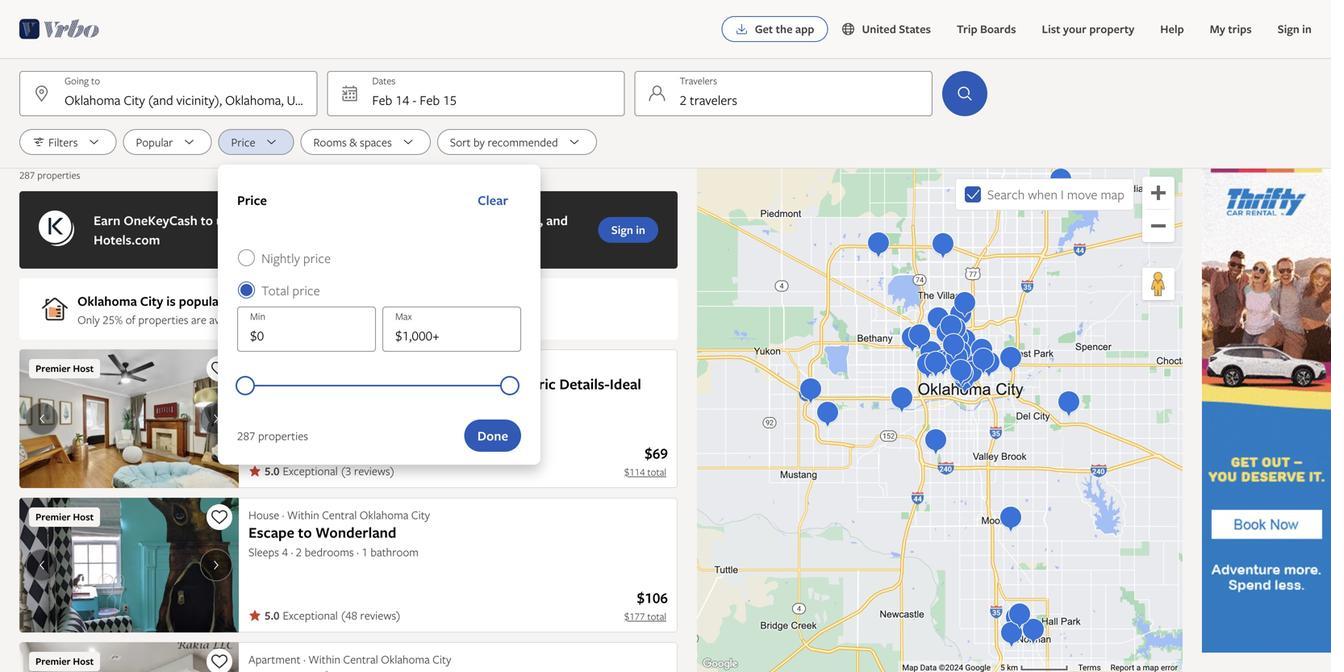 Task type: describe. For each thing, give the bounding box(es) containing it.
step
[[383, 374, 413, 394]]

to inside "earn onekeycash to use when you book your next getaway on vrbo, expedia, and hotels.com"
[[201, 211, 213, 229]]

host for escape
[[73, 510, 94, 524]]

next
[[361, 211, 387, 229]]

america
[[378, 91, 423, 109]]

dates.
[[349, 312, 377, 327]]

-
[[413, 91, 417, 109]]

oklahoma inside 'dropdown button'
[[65, 91, 120, 109]]

spaces
[[360, 134, 392, 150]]

25%
[[103, 312, 123, 327]]

get the app
[[755, 21, 815, 37]]

$69 $114 total
[[624, 443, 668, 478]]

states inside 'dropdown button'
[[326, 91, 360, 109]]

united states button
[[828, 13, 944, 45]]

$1,000 and above, Maximum, Price range field
[[247, 368, 512, 403]]

$69
[[645, 443, 668, 463]]

2 inside 'house · within central oklahoma city escape to wonderland sleeps 4 · 2 bedrooms · 1 bathroom'
[[296, 544, 302, 560]]

$114 total button
[[623, 465, 668, 478]]

location
[[249, 395, 305, 415]]

living area image
[[19, 642, 239, 672]]

sort by recommended button
[[437, 129, 597, 155]]

2 vertical spatial central
[[343, 652, 378, 667]]

Save 735 NW 30th St, Apt 11 OKC to a trip checkbox
[[207, 649, 232, 672]]

price button
[[218, 129, 294, 155]]

oklahoma for house · within central oklahoma city escape to wonderland sleeps 4 · 2 bedrooms · 1 bathroom
[[360, 507, 409, 522]]

oklahoma inside oklahoma city is popular! only 25% of properties are available on our site for your dates.
[[77, 292, 137, 310]]

the
[[776, 21, 793, 37]]

total for $106
[[647, 610, 666, 623]]

2 vertical spatial within
[[308, 652, 340, 667]]

in for sign in link
[[636, 222, 646, 238]]

oklahoma city is popular! only 25% of properties are available on our site for your dates.
[[77, 292, 377, 327]]

in for sign in dropdown button
[[1303, 21, 1312, 37]]

google image
[[701, 656, 740, 672]]

oklahoma city (and vicinity), oklahoma, united states of america
[[65, 91, 423, 109]]

0 vertical spatial 287
[[19, 168, 35, 182]]

oklahoma for apartment · within central oklahoma city nw 20th #1 (okc) · step back in time historic details-ideal location sleeps 2 · 1 bedroom · 1 bathroom
[[381, 359, 430, 374]]

2 travelers button
[[635, 71, 933, 116]]

(3
[[341, 463, 351, 478]]

(and
[[148, 91, 173, 109]]

use
[[216, 211, 236, 229]]

earn onekeycash to use when you book your next getaway on vrbo, expedia, and hotels.com
[[94, 211, 568, 249]]

bathroom inside 'house · within central oklahoma city escape to wonderland sleeps 4 · 2 bedrooms · 1 bathroom'
[[371, 544, 419, 560]]

oklahoma for apartment · within central oklahoma city
[[381, 652, 430, 667]]

total price
[[261, 282, 320, 299]]

· left step
[[376, 374, 379, 394]]

book
[[299, 211, 328, 229]]

5.0 for nw 20th #1 (okc) · step back in time historic details-ideal location
[[265, 464, 280, 479]]

get
[[755, 21, 773, 37]]

feb 14 - feb 15
[[372, 91, 457, 109]]

xsmall image for escape to wonderland
[[249, 609, 261, 622]]

2 travelers
[[680, 91, 738, 109]]

exceptional for sleeps
[[283, 608, 338, 623]]

on for vrbo,
[[441, 211, 456, 229]]

my
[[1210, 21, 1226, 37]]

united states
[[862, 21, 931, 37]]

your inside "earn onekeycash to use when you book your next getaway on vrbo, expedia, and hotels.com"
[[331, 211, 358, 229]]

and
[[546, 211, 568, 229]]

clear
[[478, 191, 508, 209]]

sleeps inside 'house · within central oklahoma city escape to wonderland sleeps 4 · 2 bedrooms · 1 bathroom'
[[249, 544, 279, 560]]

sort
[[450, 134, 471, 150]]

exceptional for (okc)
[[283, 463, 338, 478]]

$177 total button
[[623, 610, 668, 623]]

$114
[[624, 465, 645, 478]]

bedroom
[[305, 417, 349, 432]]

apartment for apartment · within central oklahoma city nw 20th #1 (okc) · step back in time historic details-ideal location sleeps 2 · 1 bedroom · 1 bathroom
[[249, 359, 301, 374]]

getaway
[[390, 211, 438, 229]]

central for wonderland
[[322, 507, 357, 522]]

Save Escape to Wonderland to a trip checkbox
[[207, 504, 232, 530]]

trip boards link
[[944, 13, 1029, 45]]

0 horizontal spatial properties
[[37, 168, 80, 182]]

Save NW 20th #1 (OKC) · Step Back in Time Historic Details-Ideal Location to a trip checkbox
[[207, 356, 232, 382]]

popular
[[136, 134, 173, 150]]

nw
[[249, 374, 274, 394]]

apartment for apartment · within central oklahoma city
[[249, 652, 301, 667]]

· down location
[[291, 417, 293, 432]]

2 feb from the left
[[420, 91, 440, 109]]

$177
[[624, 610, 645, 623]]

apartment · within central oklahoma city nw 20th #1 (okc) · step back in time historic details-ideal location sleeps 2 · 1 bedroom · 1 bathroom
[[249, 359, 641, 432]]

are
[[191, 312, 207, 327]]

5.0 exceptional (48 reviews)
[[265, 608, 401, 623]]

escape
[[249, 522, 295, 542]]

clear button
[[465, 184, 521, 216]]

list your property link
[[1029, 13, 1148, 45]]

for
[[307, 312, 321, 327]]

#1
[[310, 374, 327, 394]]

search when i move map
[[988, 186, 1125, 203]]

available
[[209, 312, 250, 327]]

(okc)
[[330, 374, 372, 394]]

list your property
[[1042, 21, 1135, 37]]

property
[[1090, 21, 1135, 37]]

back
[[417, 374, 448, 394]]

recommended
[[488, 134, 558, 150]]

on for our
[[253, 312, 265, 327]]

rooms & spaces
[[314, 134, 392, 150]]

states inside button
[[899, 21, 931, 37]]

sign for sign in link
[[611, 222, 633, 238]]

move
[[1067, 186, 1098, 203]]

3 host from the top
[[73, 655, 94, 668]]

bathroom inside the apartment · within central oklahoma city nw 20th #1 (okc) · step back in time historic details-ideal location sleeps 2 · 1 bedroom · 1 bathroom
[[366, 417, 414, 432]]

· right '4'
[[291, 544, 293, 560]]

oklahoma city (and vicinity), oklahoma, united states of america button
[[19, 71, 423, 116]]

nightly
[[261, 249, 300, 267]]

20th
[[277, 374, 306, 394]]

hotels.com
[[94, 231, 160, 249]]

sort by recommended
[[450, 134, 558, 150]]

is
[[166, 292, 176, 310]]

in inside the apartment · within central oklahoma city nw 20th #1 (okc) · step back in time historic details-ideal location sleeps 2 · 1 bedroom · 1 bathroom
[[452, 374, 464, 394]]

filters button
[[19, 129, 117, 155]]

show previous image for escape to wonderland image
[[32, 559, 52, 572]]

premier host for nw 20th #1 (okc) · step back in time historic details-ideal location
[[36, 362, 94, 375]]

premier for escape to wonderland
[[36, 510, 71, 524]]

show next image for escape to wonderland image
[[207, 559, 226, 572]]

my trips
[[1210, 21, 1252, 37]]

$106 $177 total
[[624, 588, 668, 623]]

15
[[443, 91, 457, 109]]

0 horizontal spatial 287 properties
[[19, 168, 80, 182]]

popular!
[[179, 292, 228, 310]]

5.0 exceptional (3 reviews)
[[265, 463, 395, 479]]



Task type: locate. For each thing, give the bounding box(es) containing it.
trip
[[957, 21, 978, 37]]

city for apartment · within central oklahoma city nw 20th #1 (okc) · step back in time historic details-ideal location sleeps 2 · 1 bedroom · 1 bathroom
[[433, 359, 451, 374]]

rooms & spaces button
[[301, 129, 431, 155]]

feb
[[372, 91, 392, 109], [420, 91, 440, 109]]

reviews) inside 5.0 exceptional (48 reviews)
[[360, 608, 401, 623]]

properties down location
[[258, 428, 308, 443]]

1 horizontal spatial to
[[298, 522, 312, 542]]

14
[[396, 91, 409, 109]]

show previous image for nw 20th #1 (okc) · step back in time historic details-ideal location image
[[32, 412, 52, 425]]

0 vertical spatial of
[[363, 91, 375, 109]]

within down 5.0 exceptional (48 reviews)
[[308, 652, 340, 667]]

· right bedroom
[[352, 417, 354, 432]]

(48
[[341, 608, 357, 623]]

0 vertical spatial within
[[308, 359, 340, 374]]

1 vertical spatial xsmall image
[[249, 609, 261, 622]]

properties down is
[[138, 312, 188, 327]]

properties down filters
[[37, 168, 80, 182]]

2 vertical spatial your
[[324, 312, 346, 327]]

1 horizontal spatial states
[[899, 21, 931, 37]]

1 horizontal spatial when
[[1028, 186, 1058, 203]]

287 down location
[[237, 428, 255, 443]]

0 horizontal spatial sign in
[[611, 222, 646, 238]]

site
[[287, 312, 304, 327]]

$0, Minimum, Price range field
[[247, 368, 512, 403]]

exceptional
[[283, 463, 338, 478], [283, 608, 338, 623]]

&
[[350, 134, 357, 150]]

287 properties down filters
[[19, 168, 80, 182]]

1 vertical spatial united
[[287, 91, 323, 109]]

0 horizontal spatial 287
[[19, 168, 35, 182]]

$1,000 and above, Maximum, Price text field
[[382, 307, 521, 352]]

feb right -
[[420, 91, 440, 109]]

2 left the travelers
[[680, 91, 687, 109]]

popular button
[[123, 129, 212, 155]]

0 vertical spatial apartment
[[249, 359, 301, 374]]

on left the vrbo,
[[441, 211, 456, 229]]

feb left 14 at the left of the page
[[372, 91, 392, 109]]

1 vertical spatial when
[[239, 211, 271, 229]]

1 sleeps from the top
[[249, 417, 279, 432]]

united inside button
[[862, 21, 896, 37]]

reviews) for #1
[[354, 463, 395, 478]]

reviews) right "(48"
[[360, 608, 401, 623]]

xsmall image for nw 20th #1 (okc) · step back in time historic details-ideal location
[[249, 465, 261, 477]]

on inside oklahoma city is popular! only 25% of properties are available on our site for your dates.
[[253, 312, 265, 327]]

1 vertical spatial 2
[[282, 417, 288, 432]]

to left use
[[201, 211, 213, 229]]

0 horizontal spatial united
[[287, 91, 323, 109]]

oklahoma inside the apartment · within central oklahoma city nw 20th #1 (okc) · step back in time historic details-ideal location sleeps 2 · 1 bedroom · 1 bathroom
[[381, 359, 430, 374]]

city inside 'dropdown button'
[[124, 91, 145, 109]]

vrbo,
[[459, 211, 491, 229]]

city for house · within central oklahoma city escape to wonderland sleeps 4 · 2 bedrooms · 1 bathroom
[[411, 507, 430, 522]]

5.0 inside 5.0 exceptional (48 reviews)
[[265, 608, 280, 623]]

sleeps down location
[[249, 417, 279, 432]]

sign in right and
[[611, 222, 646, 238]]

download the app button image
[[736, 23, 749, 36]]

1 inside 'house · within central oklahoma city escape to wonderland sleeps 4 · 2 bedrooms · 1 bathroom'
[[362, 544, 368, 560]]

states up rooms & spaces
[[326, 91, 360, 109]]

apartment · within central oklahoma city
[[249, 652, 451, 667]]

city inside 'house · within central oklahoma city escape to wonderland sleeps 4 · 2 bedrooms · 1 bathroom'
[[411, 507, 430, 522]]

2 premier host from the top
[[36, 510, 94, 524]]

search image
[[955, 84, 975, 103]]

price up for
[[292, 282, 320, 299]]

1
[[296, 417, 302, 432], [357, 417, 363, 432], [362, 544, 368, 560]]

2 vertical spatial premier
[[36, 655, 71, 668]]

your right for
[[324, 312, 346, 327]]

trip boards
[[957, 21, 1016, 37]]

2 vertical spatial premier host
[[36, 655, 94, 668]]

1 right bedroom
[[357, 417, 363, 432]]

to inside 'house · within central oklahoma city escape to wonderland sleeps 4 · 2 bedrooms · 1 bathroom'
[[298, 522, 312, 542]]

1 down wonderland
[[362, 544, 368, 560]]

united right app
[[862, 21, 896, 37]]

total down the '$106'
[[647, 610, 666, 623]]

within inside the apartment · within central oklahoma city nw 20th #1 (okc) · step back in time historic details-ideal location sleeps 2 · 1 bedroom · 1 bathroom
[[308, 359, 340, 374]]

on
[[441, 211, 456, 229], [253, 312, 265, 327]]

sign in link
[[598, 217, 658, 243]]

0 vertical spatial on
[[441, 211, 456, 229]]

1 horizontal spatial united
[[862, 21, 896, 37]]

central down "(48"
[[343, 652, 378, 667]]

$0, Minimum, Price text field
[[237, 307, 376, 352]]

host
[[73, 362, 94, 375], [73, 510, 94, 524], [73, 655, 94, 668]]

5.0 inside 5.0 exceptional (3 reviews)
[[265, 464, 280, 479]]

within for wonderland
[[287, 507, 319, 522]]

1 horizontal spatial sign in
[[1278, 21, 1312, 37]]

1 vertical spatial properties
[[138, 312, 188, 327]]

0 horizontal spatial when
[[239, 211, 271, 229]]

in
[[1303, 21, 1312, 37], [636, 222, 646, 238], [452, 374, 464, 394]]

room image
[[19, 498, 239, 633]]

show next image for nw 20th #1 (okc) · step back in time historic details-ideal location image
[[207, 412, 226, 425]]

trips
[[1228, 21, 1252, 37]]

rooms
[[314, 134, 347, 150]]

2 vertical spatial in
[[452, 374, 464, 394]]

1 vertical spatial premier
[[36, 510, 71, 524]]

price down oklahoma city (and vicinity), oklahoma, united states of america
[[231, 134, 255, 150]]

1 vertical spatial 287
[[237, 428, 255, 443]]

when left i on the right top of the page
[[1028, 186, 1058, 203]]

premier
[[36, 362, 71, 375], [36, 510, 71, 524], [36, 655, 71, 668]]

1 premier from the top
[[36, 362, 71, 375]]

0 vertical spatial 2
[[680, 91, 687, 109]]

0 horizontal spatial 2
[[282, 417, 288, 432]]

2 right '4'
[[296, 544, 302, 560]]

5.0 up house
[[265, 464, 280, 479]]

1 vertical spatial your
[[331, 211, 358, 229]]

1 vertical spatial sleeps
[[249, 544, 279, 560]]

exceptional left (3
[[283, 463, 338, 478]]

0 vertical spatial price
[[231, 134, 255, 150]]

get the app link
[[722, 16, 828, 42]]

travelers
[[690, 91, 738, 109]]

1 horizontal spatial properties
[[138, 312, 188, 327]]

price for total price
[[292, 282, 320, 299]]

vicinity),
[[176, 91, 222, 109]]

0 horizontal spatial feb
[[372, 91, 392, 109]]

sign right and
[[611, 222, 633, 238]]

central inside 'house · within central oklahoma city escape to wonderland sleeps 4 · 2 bedrooms · 1 bathroom'
[[322, 507, 357, 522]]

1 vertical spatial premier host
[[36, 510, 94, 524]]

properties
[[37, 168, 80, 182], [138, 312, 188, 327], [258, 428, 308, 443]]

0 vertical spatial to
[[201, 211, 213, 229]]

2 vertical spatial host
[[73, 655, 94, 668]]

1 horizontal spatial 287 properties
[[237, 428, 308, 443]]

2 vertical spatial properties
[[258, 428, 308, 443]]

0 vertical spatial total
[[647, 465, 666, 478]]

on inside "earn onekeycash to use when you book your next getaway on vrbo, expedia, and hotels.com"
[[441, 211, 456, 229]]

within right 20th
[[308, 359, 340, 374]]

2 horizontal spatial properties
[[258, 428, 308, 443]]

reviews) for wonderland
[[360, 608, 401, 623]]

wonderland
[[315, 522, 397, 542]]

xsmall image left 5.0 exceptional (48 reviews)
[[249, 609, 261, 622]]

2 vertical spatial 2
[[296, 544, 302, 560]]

united inside 'dropdown button'
[[287, 91, 323, 109]]

bathroom
[[366, 417, 414, 432], [371, 544, 419, 560]]

done
[[477, 427, 508, 445]]

when right use
[[239, 211, 271, 229]]

1 horizontal spatial of
[[363, 91, 375, 109]]

1 vertical spatial 5.0
[[265, 608, 280, 623]]

1 host from the top
[[73, 362, 94, 375]]

apartment up location
[[249, 359, 301, 374]]

0 vertical spatial sign
[[1278, 21, 1300, 37]]

·
[[303, 359, 306, 374], [376, 374, 379, 394], [291, 417, 293, 432], [352, 417, 354, 432], [282, 507, 284, 522], [291, 544, 293, 560], [357, 544, 359, 560], [303, 652, 306, 667]]

your left next
[[331, 211, 358, 229]]

1 premier host from the top
[[36, 362, 94, 375]]

1 vertical spatial of
[[126, 312, 136, 327]]

exceptional inside 5.0 exceptional (48 reviews)
[[283, 608, 338, 623]]

1 vertical spatial on
[[253, 312, 265, 327]]

3 premier host from the top
[[36, 655, 94, 668]]

exceptional left "(48"
[[283, 608, 338, 623]]

2 xsmall image from the top
[[249, 609, 261, 622]]

total down $69
[[647, 465, 666, 478]]

my trips link
[[1197, 13, 1265, 45]]

done button
[[465, 420, 521, 452]]

1 vertical spatial to
[[298, 522, 312, 542]]

central left step
[[343, 359, 378, 374]]

price down "earn onekeycash to use when you book your next getaway on vrbo, expedia, and hotels.com" in the left of the page
[[303, 249, 331, 267]]

2 sleeps from the top
[[249, 544, 279, 560]]

4
[[282, 544, 288, 560]]

2 inside 2 travelers dropdown button
[[680, 91, 687, 109]]

0 horizontal spatial of
[[126, 312, 136, 327]]

sign for sign in dropdown button
[[1278, 21, 1300, 37]]

premier host
[[36, 362, 94, 375], [36, 510, 94, 524], [36, 655, 94, 668]]

0 vertical spatial exceptional
[[283, 463, 338, 478]]

xsmall image up house
[[249, 465, 261, 477]]

sleeps inside the apartment · within central oklahoma city nw 20th #1 (okc) · step back in time historic details-ideal location sleeps 2 · 1 bedroom · 1 bathroom
[[249, 417, 279, 432]]

within for #1
[[308, 359, 340, 374]]

2 down location
[[282, 417, 288, 432]]

0 vertical spatial 287 properties
[[19, 168, 80, 182]]

1 vertical spatial sign
[[611, 222, 633, 238]]

· left #1
[[303, 359, 306, 374]]

1 vertical spatial host
[[73, 510, 94, 524]]

reviews) right (3
[[354, 463, 395, 478]]

price
[[303, 249, 331, 267], [292, 282, 320, 299]]

ideal
[[610, 374, 641, 394]]

sign
[[1278, 21, 1300, 37], [611, 222, 633, 238]]

of inside oklahoma city is popular! only 25% of properties are available on our site for your dates.
[[126, 312, 136, 327]]

0 horizontal spatial sign
[[611, 222, 633, 238]]

· down wonderland
[[357, 544, 359, 560]]

city inside the apartment · within central oklahoma city nw 20th #1 (okc) · step back in time historic details-ideal location sleeps 2 · 1 bedroom · 1 bathroom
[[433, 359, 451, 374]]

0 vertical spatial bathroom
[[366, 417, 414, 432]]

small image
[[841, 22, 862, 36]]

2 host from the top
[[73, 510, 94, 524]]

1 vertical spatial apartment
[[249, 652, 301, 667]]

filters
[[48, 134, 78, 150]]

bathroom down $1,000 and above, maximum, price range field
[[366, 417, 414, 432]]

1 exceptional from the top
[[283, 463, 338, 478]]

price inside button
[[231, 134, 255, 150]]

0 vertical spatial in
[[1303, 21, 1312, 37]]

287 down the filters "button"
[[19, 168, 35, 182]]

reviews)
[[354, 463, 395, 478], [360, 608, 401, 623]]

0 vertical spatial 5.0
[[265, 464, 280, 479]]

within right house
[[287, 507, 319, 522]]

0 vertical spatial price
[[303, 249, 331, 267]]

sign in button
[[1265, 13, 1325, 45]]

0 horizontal spatial on
[[253, 312, 265, 327]]

central for #1
[[343, 359, 378, 374]]

time
[[467, 374, 500, 394]]

sleeps down escape
[[249, 544, 279, 560]]

1 vertical spatial 287 properties
[[237, 428, 308, 443]]

3 premier from the top
[[36, 655, 71, 668]]

2 total from the top
[[647, 610, 666, 623]]

total inside $106 $177 total
[[647, 610, 666, 623]]

earn
[[94, 211, 120, 229]]

5.0 for escape to wonderland
[[265, 608, 280, 623]]

0 vertical spatial host
[[73, 362, 94, 375]]

sign in right trips
[[1278, 21, 1312, 37]]

in inside dropdown button
[[1303, 21, 1312, 37]]

of left 'america'
[[363, 91, 375, 109]]

0 horizontal spatial in
[[452, 374, 464, 394]]

2 apartment from the top
[[249, 652, 301, 667]]

1 feb from the left
[[372, 91, 392, 109]]

bathroom down wonderland
[[371, 544, 419, 560]]

exceptional inside 5.0 exceptional (3 reviews)
[[283, 463, 338, 478]]

you
[[274, 211, 296, 229]]

1 horizontal spatial sign
[[1278, 21, 1300, 37]]

1 vertical spatial price
[[292, 282, 320, 299]]

5.0
[[265, 464, 280, 479], [265, 608, 280, 623]]

sign in inside sign in dropdown button
[[1278, 21, 1312, 37]]

1 vertical spatial exceptional
[[283, 608, 338, 623]]

sign in inside sign in link
[[611, 222, 646, 238]]

when inside "earn onekeycash to use when you book your next getaway on vrbo, expedia, and hotels.com"
[[239, 211, 271, 229]]

1 vertical spatial within
[[287, 507, 319, 522]]

1 horizontal spatial in
[[636, 222, 646, 238]]

total for $69
[[647, 465, 666, 478]]

of right 25%
[[126, 312, 136, 327]]

2
[[680, 91, 687, 109], [282, 417, 288, 432], [296, 544, 302, 560]]

2 inside the apartment · within central oklahoma city nw 20th #1 (okc) · step back in time historic details-ideal location sleeps 2 · 1 bedroom · 1 bathroom
[[282, 417, 288, 432]]

5.0 left "(48"
[[265, 608, 280, 623]]

287 properties down location
[[237, 428, 308, 443]]

our
[[268, 312, 285, 327]]

price down the price button
[[237, 191, 267, 209]]

when
[[1028, 186, 1058, 203], [239, 211, 271, 229]]

only
[[77, 312, 100, 327]]

map region
[[697, 169, 1183, 672]]

properties inside oklahoma city is popular! only 25% of properties are available on our site for your dates.
[[138, 312, 188, 327]]

287
[[19, 168, 35, 182], [237, 428, 255, 443]]

feb 14 - feb 15 button
[[327, 71, 625, 116]]

0 vertical spatial united
[[862, 21, 896, 37]]

onekeycash
[[124, 211, 198, 229]]

app
[[796, 21, 815, 37]]

1 vertical spatial price
[[237, 191, 267, 209]]

1 vertical spatial central
[[322, 507, 357, 522]]

0 vertical spatial premier
[[36, 362, 71, 375]]

0 vertical spatial xsmall image
[[249, 465, 261, 477]]

city for apartment · within central oklahoma city
[[433, 652, 451, 667]]

your right "list"
[[1063, 21, 1087, 37]]

1 vertical spatial total
[[647, 610, 666, 623]]

total inside $69 $114 total
[[647, 465, 666, 478]]

· right house
[[282, 507, 284, 522]]

premier for nw 20th #1 (okc) · step back in time historic details-ideal location
[[36, 362, 71, 375]]

apartment right save 735 nw 30th st, apt 11 okc to a trip 'checkbox'
[[249, 652, 301, 667]]

1 5.0 from the top
[[265, 464, 280, 479]]

1 total from the top
[[647, 465, 666, 478]]

1 horizontal spatial 287
[[237, 428, 255, 443]]

1 vertical spatial bathroom
[[371, 544, 419, 560]]

details-
[[559, 374, 610, 394]]

price
[[231, 134, 255, 150], [237, 191, 267, 209]]

on left our
[[253, 312, 265, 327]]

0 vertical spatial sleeps
[[249, 417, 279, 432]]

0 vertical spatial central
[[343, 359, 378, 374]]

search
[[988, 186, 1025, 203]]

to up bedrooms
[[298, 522, 312, 542]]

list
[[1042, 21, 1061, 37]]

0 vertical spatial your
[[1063, 21, 1087, 37]]

1 vertical spatial sign in
[[611, 222, 646, 238]]

house · within central oklahoma city escape to wonderland sleeps 4 · 2 bedrooms · 1 bathroom
[[249, 507, 430, 560]]

0 vertical spatial when
[[1028, 186, 1058, 203]]

within inside 'house · within central oklahoma city escape to wonderland sleeps 4 · 2 bedrooms · 1 bathroom'
[[287, 507, 319, 522]]

help link
[[1148, 13, 1197, 45]]

1 left bedroom
[[296, 417, 302, 432]]

1 vertical spatial states
[[326, 91, 360, 109]]

1 horizontal spatial feb
[[420, 91, 440, 109]]

0 vertical spatial reviews)
[[354, 463, 395, 478]]

premier host for escape to wonderland
[[36, 510, 94, 524]]

1 xsmall image from the top
[[249, 465, 261, 477]]

host for nw
[[73, 362, 94, 375]]

to
[[201, 211, 213, 229], [298, 522, 312, 542]]

sign in for sign in link
[[611, 222, 646, 238]]

oklahoma,
[[225, 91, 284, 109]]

your inside oklahoma city is popular! only 25% of properties are available on our site for your dates.
[[324, 312, 346, 327]]

i
[[1061, 186, 1064, 203]]

0 vertical spatial sign in
[[1278, 21, 1312, 37]]

1 vertical spatial in
[[636, 222, 646, 238]]

sign inside dropdown button
[[1278, 21, 1300, 37]]

2 5.0 from the top
[[265, 608, 280, 623]]

· down 5.0 exceptional (48 reviews)
[[303, 652, 306, 667]]

1 horizontal spatial on
[[441, 211, 456, 229]]

0 horizontal spatial to
[[201, 211, 213, 229]]

central up bedrooms
[[322, 507, 357, 522]]

city inside oklahoma city is popular! only 25% of properties are available on our site for your dates.
[[140, 292, 163, 310]]

sign in for sign in dropdown button
[[1278, 21, 1312, 37]]

united
[[862, 21, 896, 37], [287, 91, 323, 109]]

by
[[474, 134, 485, 150]]

1 horizontal spatial 2
[[296, 544, 302, 560]]

price for nightly price
[[303, 249, 331, 267]]

apartment inside the apartment · within central oklahoma city nw 20th #1 (okc) · step back in time historic details-ideal location sleeps 2 · 1 bedroom · 1 bathroom
[[249, 359, 301, 374]]

2 premier from the top
[[36, 510, 71, 524]]

0 horizontal spatial states
[[326, 91, 360, 109]]

of inside 'dropdown button'
[[363, 91, 375, 109]]

2 exceptional from the top
[[283, 608, 338, 623]]

1 vertical spatial reviews)
[[360, 608, 401, 623]]

2 horizontal spatial 2
[[680, 91, 687, 109]]

united up rooms
[[287, 91, 323, 109]]

oklahoma inside 'house · within central oklahoma city escape to wonderland sleeps 4 · 2 bedrooms · 1 bathroom'
[[360, 507, 409, 522]]

0 vertical spatial properties
[[37, 168, 80, 182]]

xsmall image
[[249, 465, 261, 477], [249, 609, 261, 622]]

reviews) inside 5.0 exceptional (3 reviews)
[[354, 463, 395, 478]]

indulge in your beautiful and spacious living room while relaxing or enjoying watching netflix. image
[[19, 349, 239, 488]]

vrbo logo image
[[19, 16, 99, 42]]

nightly price
[[261, 249, 331, 267]]

states left trip on the right top of page
[[899, 21, 931, 37]]

total
[[261, 282, 289, 299]]

house
[[249, 507, 279, 522]]

0 vertical spatial premier host
[[36, 362, 94, 375]]

apartment
[[249, 359, 301, 374], [249, 652, 301, 667]]

0 vertical spatial states
[[899, 21, 931, 37]]

central inside the apartment · within central oklahoma city nw 20th #1 (okc) · step back in time historic details-ideal location sleeps 2 · 1 bedroom · 1 bathroom
[[343, 359, 378, 374]]

1 apartment from the top
[[249, 359, 301, 374]]

2 horizontal spatial in
[[1303, 21, 1312, 37]]

sign right trips
[[1278, 21, 1300, 37]]



Task type: vqa. For each thing, say whether or not it's contained in the screenshot.
leftmost Sign
yes



